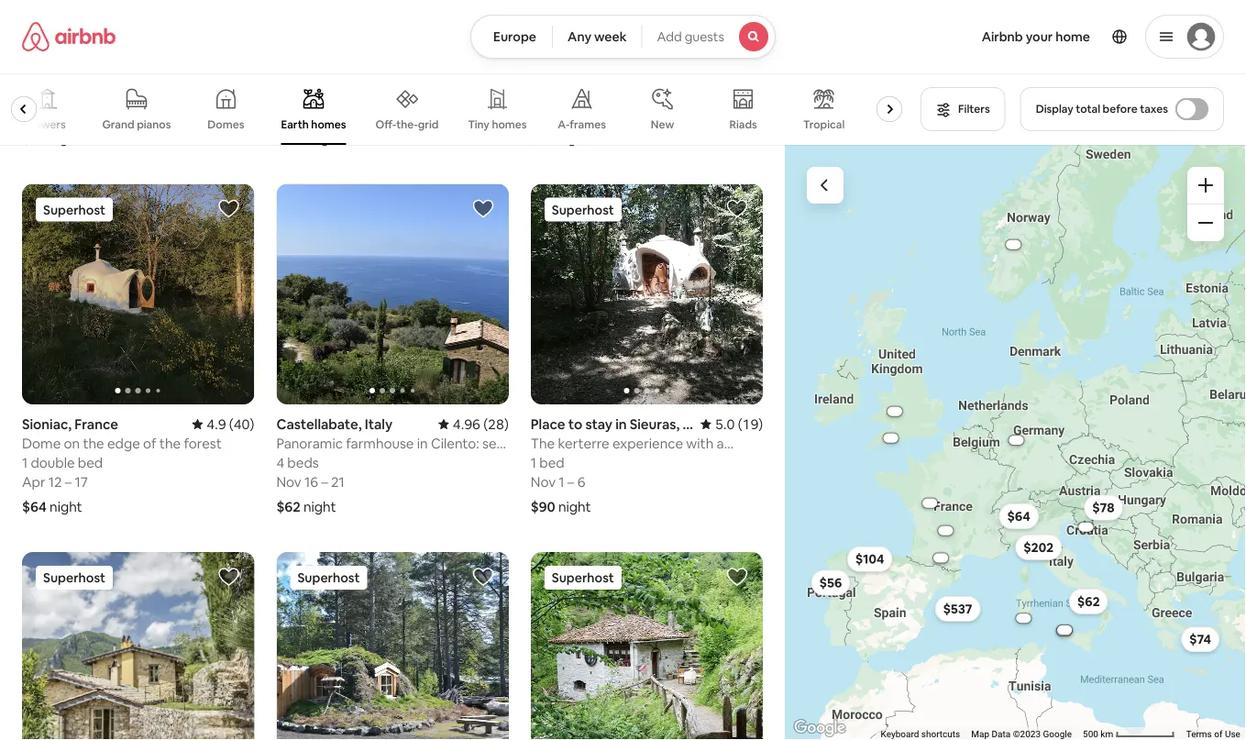 Task type: locate. For each thing, give the bounding box(es) containing it.
zoom in image
[[1199, 178, 1214, 193]]

dome
[[22, 434, 61, 452]]

4.98
[[453, 47, 481, 65]]

domes
[[208, 117, 245, 132]]

$537 button
[[935, 596, 981, 622]]

on
[[64, 434, 80, 452]]

1 vertical spatial $62
[[1078, 593, 1100, 610]]

socrates'
[[531, 66, 589, 84]]

1 horizontal spatial $74
[[1190, 631, 1212, 648]]

0 vertical spatial double
[[31, 85, 75, 103]]

ljutomer, slovenia apartment zemljanka - earth house 1 double bed nov 5 – 10 $78 night
[[22, 47, 248, 147]]

4.98 out of 5 average rating,  88 reviews image
[[438, 47, 509, 65]]

nov left '5'
[[22, 105, 47, 122]]

of right edge
[[143, 434, 156, 452]]

add
[[657, 28, 682, 45]]

bed inside sioniac, france dome on the edge of the forest 1 double bed apr 12 – 17 $64 night
[[78, 454, 103, 472]]

homes right tiny at the top left
[[493, 117, 528, 132]]

bed inside 1 bed nov 1 – 6 $90 night
[[540, 454, 565, 472]]

terms of use
[[1187, 729, 1241, 740]]

None search field
[[471, 15, 776, 59]]

the
[[83, 434, 104, 452], [159, 434, 181, 452]]

4 beds nov 16 – 21 $62 night
[[276, 454, 345, 516]]

of inside sioniac, france dome on the edge of the forest 1 double bed apr 12 – 17 $64 night
[[143, 434, 156, 452]]

0 vertical spatial $62
[[276, 498, 301, 516]]

zoom out image
[[1199, 216, 1214, 230]]

earth inside ljutomer, slovenia apartment zemljanka - earth house 1 double bed nov 5 – 10 $78 night
[[171, 66, 205, 84]]

pianos
[[137, 117, 171, 132]]

1 horizontal spatial $78
[[1093, 500, 1115, 516]]

km
[[1101, 729, 1114, 740]]

5
[[50, 105, 58, 122]]

1 4 from the top
[[276, 85, 284, 103]]

night inside "4 beds jan 15 – 20 $196 night"
[[310, 129, 342, 147]]

night inside 1 bed nov 1 – 6 $90 night
[[559, 498, 591, 516]]

earth homes
[[282, 117, 347, 132]]

4 beds jan 15 – 20 $196 night
[[276, 85, 344, 147]]

house
[[208, 66, 248, 84]]

display total before taxes
[[1036, 102, 1169, 116]]

beds up the '16'
[[287, 454, 319, 472]]

$64 button
[[999, 504, 1039, 529]]

nov left the '16'
[[276, 473, 301, 491]]

homes
[[312, 117, 347, 132], [493, 117, 528, 132]]

night inside ljutomer, slovenia apartment zemljanka - earth house 1 double bed nov 5 – 10 $78 night
[[49, 129, 81, 147]]

map
[[972, 729, 990, 740]]

1 horizontal spatial $62
[[1078, 593, 1100, 610]]

5.0 left (19)
[[715, 415, 735, 433]]

castellabate,
[[276, 415, 362, 433]]

profile element
[[798, 0, 1225, 73]]

pigeon
[[592, 66, 636, 84]]

filters
[[959, 102, 990, 116]]

$78 button
[[1084, 495, 1123, 521]]

2 4 from the top
[[276, 454, 284, 472]]

1 homes from the left
[[312, 117, 347, 132]]

16
[[304, 473, 318, 491]]

slovenia
[[86, 47, 140, 65]]

12
[[48, 473, 62, 491]]

homes for tiny homes
[[493, 117, 528, 132]]

1 horizontal spatial earth
[[282, 117, 309, 132]]

0 horizontal spatial $64
[[22, 498, 47, 516]]

5.0 (19)
[[715, 415, 763, 433]]

(103)
[[730, 47, 763, 65]]

4 inside 4 beds nov 16 – 21 $62 night
[[276, 454, 284, 472]]

total
[[1076, 102, 1101, 116]]

$74 button
[[1182, 627, 1220, 652]]

night right $90 at the left bottom
[[559, 498, 591, 516]]

1 vertical spatial 6
[[578, 473, 586, 491]]

$78 right $64 button
[[1093, 500, 1115, 516]]

4 down castellabate,
[[276, 454, 284, 472]]

map data ©2023 google
[[972, 729, 1072, 740]]

riads
[[730, 117, 758, 132]]

0 horizontal spatial the
[[83, 434, 104, 452]]

add to wishlist: sobrefoz, spain image
[[727, 566, 749, 588]]

double up '5'
[[31, 85, 75, 103]]

– inside triantaros, greece socrates' pigeon house, triantaros 2 beds nov 1 – 6 $74 night
[[568, 105, 575, 122]]

beds inside "4 beds jan 15 – 20 $196 night"
[[287, 85, 319, 103]]

bed up $90 at the left bottom
[[540, 454, 565, 472]]

double up 12
[[31, 454, 75, 472]]

castellabate, italy
[[276, 415, 393, 433]]

5.0 for 5.0 (103)
[[707, 47, 727, 65]]

0 vertical spatial 6
[[578, 105, 586, 122]]

(28)
[[484, 415, 509, 433]]

nov down 2
[[531, 105, 556, 122]]

0 vertical spatial of
[[143, 434, 156, 452]]

night down 12
[[50, 498, 82, 516]]

1 vertical spatial 5.0
[[715, 415, 735, 433]]

bed up 10
[[78, 85, 103, 103]]

1 horizontal spatial the
[[159, 434, 181, 452]]

forest
[[184, 434, 222, 452]]

bed inside ljutomer, slovenia apartment zemljanka - earth house 1 double bed nov 5 – 10 $78 night
[[78, 85, 103, 103]]

homes right $196
[[312, 117, 347, 132]]

5.0 for 5.0 (19)
[[715, 415, 735, 433]]

nov
[[22, 105, 47, 122], [531, 105, 556, 122], [276, 473, 301, 491], [531, 473, 556, 491]]

0 vertical spatial earth
[[171, 66, 205, 84]]

$74 inside 'button'
[[1190, 631, 1212, 648]]

4 up jan
[[276, 85, 284, 103]]

use
[[1225, 729, 1241, 740]]

0 vertical spatial 4
[[276, 85, 284, 103]]

night down 20
[[310, 129, 342, 147]]

night down '5'
[[49, 129, 81, 147]]

4.9 (40)
[[207, 415, 254, 433]]

night down the '16'
[[304, 498, 336, 516]]

nov inside ljutomer, slovenia apartment zemljanka - earth house 1 double bed nov 5 – 10 $78 night
[[22, 105, 47, 122]]

6
[[578, 105, 586, 122], [578, 473, 586, 491]]

zemljanka
[[95, 66, 160, 84]]

4.96
[[453, 415, 481, 433]]

$78
[[22, 129, 46, 147], [1093, 500, 1115, 516]]

17
[[75, 473, 88, 491]]

$537
[[944, 601, 973, 617]]

google map
showing 20 stays. region
[[785, 145, 1247, 740]]

2 double from the top
[[31, 454, 75, 472]]

the-
[[397, 117, 419, 131]]

1 the from the left
[[83, 434, 104, 452]]

0 vertical spatial $78
[[22, 129, 46, 147]]

2 6 from the top
[[578, 473, 586, 491]]

a-frames
[[558, 117, 607, 132]]

add guests
[[657, 28, 725, 45]]

group
[[0, 73, 910, 145], [22, 184, 254, 405], [276, 184, 509, 405], [531, 184, 763, 405], [22, 552, 254, 740], [276, 552, 509, 740], [531, 552, 763, 740]]

tiny homes
[[469, 117, 528, 132]]

4 inside "4 beds jan 15 – 20 $196 night"
[[276, 85, 284, 103]]

night down socrates'
[[557, 129, 590, 147]]

0 horizontal spatial of
[[143, 434, 156, 452]]

1 horizontal spatial homes
[[493, 117, 528, 132]]

bed up 17
[[78, 454, 103, 472]]

0 horizontal spatial earth
[[171, 66, 205, 84]]

night inside 4 beds nov 16 – 21 $62 night
[[304, 498, 336, 516]]

beds for 4 beds nov 16 – 21 $62 night
[[287, 454, 319, 472]]

0 horizontal spatial $78
[[22, 129, 46, 147]]

1 6 from the top
[[578, 105, 586, 122]]

the left forest
[[159, 434, 181, 452]]

sioniac,
[[22, 415, 72, 433]]

1 horizontal spatial of
[[1215, 729, 1223, 740]]

4
[[276, 85, 284, 103], [276, 454, 284, 472]]

1 vertical spatial earth
[[282, 117, 309, 132]]

1 vertical spatial of
[[1215, 729, 1223, 740]]

$74
[[531, 129, 554, 147], [1190, 631, 1212, 648]]

beds up 15
[[287, 85, 319, 103]]

earth
[[171, 66, 205, 84], [282, 117, 309, 132]]

1 inside triantaros, greece socrates' pigeon house, triantaros 2 beds nov 1 – 6 $74 night
[[559, 105, 565, 122]]

add to wishlist: metato, italy image
[[218, 566, 240, 588]]

$64 down apr
[[22, 498, 47, 516]]

$62 button
[[1069, 589, 1109, 615]]

of left use
[[1215, 729, 1223, 740]]

5.0 up triantaros
[[707, 47, 727, 65]]

0 horizontal spatial $74
[[531, 129, 554, 147]]

display
[[1036, 102, 1074, 116]]

data
[[992, 729, 1011, 740]]

0 horizontal spatial $62
[[276, 498, 301, 516]]

4 for 4 beds jan 15 – 20 $196 night
[[276, 85, 284, 103]]

$64 up $202 button
[[1008, 508, 1031, 525]]

0 horizontal spatial homes
[[312, 117, 347, 132]]

add to wishlist: place to stay in sieuras, france image
[[727, 198, 749, 220]]

2
[[531, 85, 539, 103]]

2 homes from the left
[[493, 117, 528, 132]]

-
[[163, 66, 168, 84]]

terms of use link
[[1187, 729, 1241, 740]]

0 vertical spatial 5.0
[[707, 47, 727, 65]]

1 horizontal spatial $64
[[1008, 508, 1031, 525]]

1
[[22, 85, 28, 103], [559, 105, 565, 122], [22, 454, 28, 472], [531, 454, 537, 472], [559, 473, 565, 491]]

nov up $90 at the left bottom
[[531, 473, 556, 491]]

bed
[[78, 85, 103, 103], [78, 454, 103, 472], [540, 454, 565, 472]]

airbnb
[[982, 28, 1023, 45]]

homes for earth homes
[[312, 117, 347, 132]]

5.0 out of 5 average rating,  19 reviews image
[[701, 415, 763, 433]]

keyboard
[[881, 729, 920, 740]]

– inside sioniac, france dome on the edge of the forest 1 double bed apr 12 – 17 $64 night
[[65, 473, 72, 491]]

france
[[75, 415, 118, 433]]

airbnb your home
[[982, 28, 1091, 45]]

1 vertical spatial $74
[[1190, 631, 1212, 648]]

beds down socrates'
[[542, 85, 573, 103]]

1 vertical spatial $78
[[1093, 500, 1115, 516]]

1 vertical spatial double
[[31, 454, 75, 472]]

$78 down the apartment
[[22, 129, 46, 147]]

beds inside 4 beds nov 16 – 21 $62 night
[[287, 454, 319, 472]]

2 the from the left
[[159, 434, 181, 452]]

group containing off-the-grid
[[0, 73, 910, 145]]

1 vertical spatial 4
[[276, 454, 284, 472]]

0 vertical spatial $74
[[531, 129, 554, 147]]

the down "france"
[[83, 434, 104, 452]]

1 double from the top
[[31, 85, 75, 103]]

–
[[61, 105, 68, 122], [318, 105, 325, 122], [568, 105, 575, 122], [65, 473, 72, 491], [321, 473, 328, 491], [568, 473, 575, 491]]



Task type: describe. For each thing, give the bounding box(es) containing it.
– inside 1 bed nov 1 – 6 $90 night
[[568, 473, 575, 491]]

triantaros, greece socrates' pigeon house, triantaros 2 beds nov 1 – 6 $74 night
[[531, 47, 747, 147]]

21
[[331, 473, 345, 491]]

– inside 4 beds nov 16 – 21 $62 night
[[321, 473, 328, 491]]

triantaros
[[684, 66, 747, 84]]

add to wishlist: hol, norway image
[[472, 566, 494, 588]]

©2023
[[1013, 729, 1041, 740]]

earth inside 'group'
[[282, 117, 309, 132]]

add guests button
[[642, 15, 776, 59]]

500 km
[[1083, 729, 1116, 740]]

your
[[1026, 28, 1053, 45]]

keyboard shortcuts
[[881, 729, 961, 740]]

apr
[[22, 473, 45, 491]]

italy
[[365, 415, 393, 433]]

grand
[[103, 117, 135, 132]]

4.9
[[207, 415, 226, 433]]

night inside sioniac, france dome on the edge of the forest 1 double bed apr 12 – 17 $64 night
[[50, 498, 82, 516]]

add to wishlist: sioniac, france image
[[218, 198, 240, 220]]

$90
[[531, 498, 556, 516]]

500
[[1083, 729, 1099, 740]]

tropical
[[804, 117, 846, 132]]

off-
[[376, 117, 397, 131]]

beds for 4 beds jan 15 – 20 $196 night
[[287, 85, 319, 103]]

(40)
[[229, 415, 254, 433]]

any
[[568, 28, 592, 45]]

none search field containing europe
[[471, 15, 776, 59]]

europe
[[494, 28, 537, 45]]

double inside sioniac, france dome on the edge of the forest 1 double bed apr 12 – 17 $64 night
[[31, 454, 75, 472]]

500 km button
[[1078, 727, 1181, 740]]

a-
[[558, 117, 570, 132]]

1 bed nov 1 – 6 $90 night
[[531, 454, 591, 516]]

$64 inside sioniac, france dome on the edge of the forest 1 double bed apr 12 – 17 $64 night
[[22, 498, 47, 516]]

20
[[328, 105, 344, 122]]

4 for 4 beds nov 16 – 21 $62 night
[[276, 454, 284, 472]]

double inside ljutomer, slovenia apartment zemljanka - earth house 1 double bed nov 5 – 10 $78 night
[[31, 85, 75, 103]]

any week
[[568, 28, 627, 45]]

nov inside 4 beds nov 16 – 21 $62 night
[[276, 473, 301, 491]]

frames
[[570, 117, 607, 132]]

$62 inside button
[[1078, 593, 1100, 610]]

1 inside sioniac, france dome on the edge of the forest 1 double bed apr 12 – 17 $64 night
[[22, 454, 28, 472]]

ljutomer,
[[22, 47, 83, 65]]

$62 inside 4 beds nov 16 – 21 $62 night
[[276, 498, 301, 516]]

grid
[[419, 117, 439, 131]]

1 inside ljutomer, slovenia apartment zemljanka - earth house 1 double bed nov 5 – 10 $78 night
[[22, 85, 28, 103]]

6 inside triantaros, greece socrates' pigeon house, triantaros 2 beds nov 1 – 6 $74 night
[[578, 105, 586, 122]]

add to wishlist: castellabate, italy image
[[472, 198, 494, 220]]

airbnb your home link
[[971, 17, 1102, 56]]

$56 button
[[812, 570, 851, 596]]

4.96 out of 5 average rating,  28 reviews image
[[438, 415, 509, 433]]

terms
[[1187, 729, 1213, 740]]

$202 button
[[1016, 535, 1062, 560]]

new
[[652, 117, 675, 132]]

any week button
[[552, 15, 643, 59]]

shortcuts
[[922, 729, 961, 740]]

triantaros,
[[531, 47, 600, 65]]

house,
[[639, 66, 681, 84]]

(19)
[[738, 415, 763, 433]]

$104 button
[[848, 546, 893, 572]]

– inside ljutomer, slovenia apartment zemljanka - earth house 1 double bed nov 5 – 10 $78 night
[[61, 105, 68, 122]]

filters button
[[921, 87, 1006, 131]]

4.98 (88)
[[453, 47, 509, 65]]

5.0 (103)
[[707, 47, 763, 65]]

4.9 out of 5 average rating,  40 reviews image
[[192, 415, 254, 433]]

apartment
[[22, 66, 92, 84]]

google
[[1044, 729, 1072, 740]]

keyboard shortcuts button
[[881, 728, 961, 740]]

– inside "4 beds jan 15 – 20 $196 night"
[[318, 105, 325, 122]]

$78 inside ljutomer, slovenia apartment zemljanka - earth house 1 double bed nov 5 – 10 $78 night
[[22, 129, 46, 147]]

jan
[[276, 105, 299, 122]]

home
[[1056, 28, 1091, 45]]

$64 inside $64 button
[[1008, 508, 1031, 525]]

$202 $104
[[856, 539, 1054, 568]]

$56
[[820, 575, 842, 591]]

$196
[[276, 129, 307, 147]]

off-the-grid
[[376, 117, 439, 131]]

edge
[[107, 434, 140, 452]]

night inside triantaros, greece socrates' pigeon house, triantaros 2 beds nov 1 – 6 $74 night
[[557, 129, 590, 147]]

$74 inside triantaros, greece socrates' pigeon house, triantaros 2 beds nov 1 – 6 $74 night
[[531, 129, 554, 147]]

towers
[[29, 117, 66, 132]]

taxes
[[1140, 102, 1169, 116]]

$202
[[1024, 539, 1054, 556]]

grand pianos
[[103, 117, 171, 132]]

nov inside triantaros, greece socrates' pigeon house, triantaros 2 beds nov 1 – 6 $74 night
[[531, 105, 556, 122]]

before
[[1103, 102, 1138, 116]]

guests
[[685, 28, 725, 45]]

google image
[[790, 716, 850, 740]]

10
[[71, 105, 85, 122]]

display total before taxes button
[[1021, 87, 1225, 131]]

europe button
[[471, 15, 553, 59]]

week
[[594, 28, 627, 45]]

beds inside triantaros, greece socrates' pigeon house, triantaros 2 beds nov 1 – 6 $74 night
[[542, 85, 573, 103]]

(88)
[[484, 47, 509, 65]]

tiny
[[469, 117, 490, 132]]

nov inside 1 bed nov 1 – 6 $90 night
[[531, 473, 556, 491]]

6 inside 1 bed nov 1 – 6 $90 night
[[578, 473, 586, 491]]

5.0 out of 5 average rating,  103 reviews image
[[693, 47, 763, 65]]

$78 inside $78 button
[[1093, 500, 1115, 516]]



Task type: vqa. For each thing, say whether or not it's contained in the screenshot.
the 21 on the bottom left of page
yes



